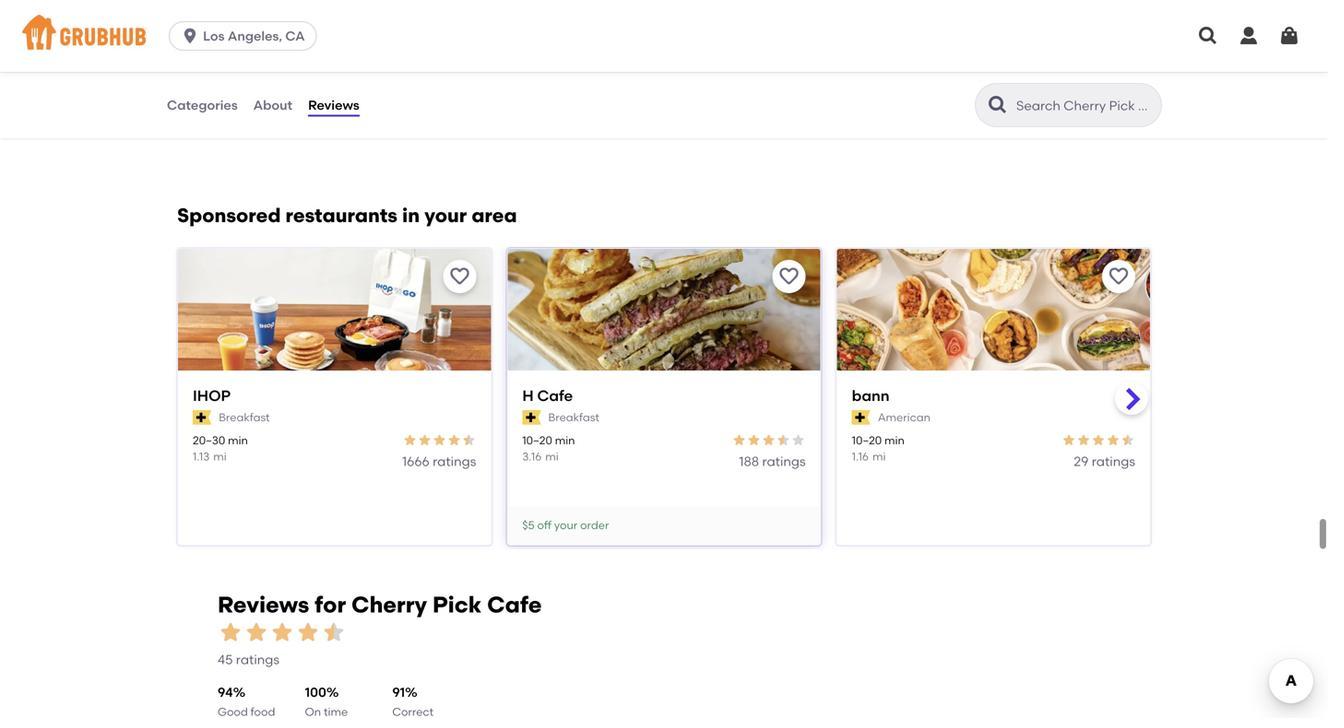 Task type: locate. For each thing, give the bounding box(es) containing it.
svg image left the los
[[181, 27, 199, 45]]

ratings for bann
[[1092, 454, 1136, 470]]

ratings right the 29 on the right of page
[[1092, 454, 1136, 470]]

cafe right pick
[[487, 592, 542, 619]]

10–20 inside '10–20 min 1.16 mi'
[[852, 434, 882, 448]]

10–20 inside 10–20 min 3.16 mi
[[523, 434, 553, 448]]

breakfast down h cafe
[[549, 411, 600, 424]]

min down h cafe
[[555, 434, 575, 448]]

your right off
[[554, 519, 578, 532]]

0 horizontal spatial svg image
[[181, 27, 199, 45]]

min inside '10–20 min 1.16 mi'
[[885, 434, 905, 448]]

1 mi from the left
[[213, 450, 227, 464]]

angeles,
[[228, 28, 282, 44]]

ca
[[285, 28, 305, 44]]

subscription pass image for bann
[[852, 411, 871, 425]]

2 save this restaurant button from the left
[[773, 260, 806, 293]]

your right in
[[425, 204, 467, 227]]

2 mi from the left
[[546, 450, 559, 464]]

reviews button
[[307, 72, 361, 138]]

3 min from the left
[[885, 434, 905, 448]]

2 save this restaurant image from the left
[[1108, 266, 1130, 288]]

min
[[228, 434, 248, 448], [555, 434, 575, 448], [885, 434, 905, 448]]

save this restaurant button for h cafe
[[773, 260, 806, 293]]

1 horizontal spatial 10–20
[[852, 434, 882, 448]]

reviews up 45 ratings
[[218, 592, 309, 619]]

mi for bann
[[873, 450, 886, 464]]

save this restaurant image for bann
[[1108, 266, 1130, 288]]

about
[[253, 97, 293, 113]]

svg image right svg icon
[[1279, 25, 1301, 47]]

order
[[580, 519, 609, 532]]

svg image left svg icon
[[1198, 25, 1220, 47]]

0 horizontal spatial breakfast
[[219, 411, 270, 424]]

0 vertical spatial reviews
[[308, 97, 360, 113]]

reviews right the about
[[308, 97, 360, 113]]

1.16
[[852, 450, 869, 464]]

mi inside 20–30 min 1.13 mi
[[213, 450, 227, 464]]

10–20 min 1.16 mi
[[852, 434, 905, 464]]

1.13
[[193, 450, 210, 464]]

Search Cherry Pick Cafe search field
[[1015, 97, 1156, 114]]

subscription pass image for h cafe
[[523, 411, 541, 425]]

in
[[402, 204, 420, 227]]

20–30 min 1.13 mi
[[193, 434, 248, 464]]

10–20 up 1.16
[[852, 434, 882, 448]]

reviews for cherry pick cafe
[[218, 592, 542, 619]]

1 vertical spatial cafe
[[487, 592, 542, 619]]

save this restaurant button for ihop
[[443, 260, 476, 293]]

1 min from the left
[[228, 434, 248, 448]]

2 subscription pass image from the left
[[852, 411, 871, 425]]

1 vertical spatial reviews
[[218, 592, 309, 619]]

0 horizontal spatial 10–20
[[523, 434, 553, 448]]

subscription pass image down bann
[[852, 411, 871, 425]]

10–20 for h cafe
[[523, 434, 553, 448]]

1 horizontal spatial min
[[555, 434, 575, 448]]

0 horizontal spatial your
[[425, 204, 467, 227]]

1 horizontal spatial breakfast
[[549, 411, 600, 424]]

0 horizontal spatial min
[[228, 434, 248, 448]]

0 horizontal spatial save this restaurant button
[[443, 260, 476, 293]]

2 10–20 from the left
[[852, 434, 882, 448]]

breakfast
[[219, 411, 270, 424], [549, 411, 600, 424]]

cafe right h
[[537, 387, 573, 405]]

1 horizontal spatial save this restaurant button
[[773, 260, 806, 293]]

1666
[[402, 454, 430, 470]]

min inside 10–20 min 3.16 mi
[[555, 434, 575, 448]]

ratings for h cafe
[[763, 454, 806, 470]]

off
[[537, 519, 552, 532]]

mi inside 10–20 min 3.16 mi
[[546, 450, 559, 464]]

3 mi from the left
[[873, 450, 886, 464]]

0 horizontal spatial save this restaurant image
[[778, 266, 801, 288]]

1 save this restaurant image from the left
[[778, 266, 801, 288]]

$5
[[523, 519, 535, 532]]

mi
[[213, 450, 227, 464], [546, 450, 559, 464], [873, 450, 886, 464]]

0 horizontal spatial mi
[[213, 450, 227, 464]]

mi inside '10–20 min 1.16 mi'
[[873, 450, 886, 464]]

star icon image
[[403, 433, 417, 448], [417, 433, 432, 448], [432, 433, 447, 448], [447, 433, 462, 448], [462, 433, 476, 448], [462, 433, 476, 448], [732, 433, 747, 448], [747, 433, 762, 448], [762, 433, 777, 448], [777, 433, 791, 448], [777, 433, 791, 448], [791, 433, 806, 448], [1062, 433, 1077, 448], [1077, 433, 1092, 448], [1092, 433, 1106, 448], [1106, 433, 1121, 448], [1121, 433, 1136, 448], [1121, 433, 1136, 448], [218, 620, 244, 646], [244, 620, 269, 646], [269, 620, 295, 646], [295, 620, 321, 646], [321, 620, 347, 646], [321, 620, 347, 646]]

min right 20–30
[[228, 434, 248, 448]]

1 breakfast from the left
[[219, 411, 270, 424]]

10–20
[[523, 434, 553, 448], [852, 434, 882, 448]]

subscription pass image
[[523, 411, 541, 425], [852, 411, 871, 425]]

svg image
[[1198, 25, 1220, 47], [1279, 25, 1301, 47], [181, 27, 199, 45]]

save this restaurant button
[[443, 260, 476, 293], [773, 260, 806, 293], [1103, 260, 1136, 293]]

(213)
[[177, 21, 207, 37]]

0 vertical spatial cafe
[[537, 387, 573, 405]]

1 horizontal spatial mi
[[546, 450, 559, 464]]

94
[[218, 685, 233, 701]]

mi for h cafe
[[546, 450, 559, 464]]

29
[[1074, 454, 1089, 470]]

ratings right 188
[[763, 454, 806, 470]]

breakfast down ihop
[[219, 411, 270, 424]]

1 horizontal spatial subscription pass image
[[852, 411, 871, 425]]

ihop logo image
[[178, 249, 491, 404]]

2 min from the left
[[555, 434, 575, 448]]

min down the american
[[885, 434, 905, 448]]

for
[[315, 592, 346, 619]]

2 breakfast from the left
[[549, 411, 600, 424]]

your
[[425, 204, 467, 227], [554, 519, 578, 532]]

1 subscription pass image from the left
[[523, 411, 541, 425]]

mi right 3.16
[[546, 450, 559, 464]]

reviews
[[308, 97, 360, 113], [218, 592, 309, 619]]

2 horizontal spatial min
[[885, 434, 905, 448]]

min for h cafe
[[555, 434, 575, 448]]

svg image inside los angeles, ca button
[[181, 27, 199, 45]]

cafe
[[537, 387, 573, 405], [487, 592, 542, 619]]

bann link
[[852, 386, 1136, 406]]

ratings right 1666
[[433, 454, 476, 470]]

h cafe logo image
[[508, 249, 821, 404]]

2 horizontal spatial save this restaurant button
[[1103, 260, 1136, 293]]

h
[[523, 387, 534, 405]]

svg image
[[1238, 25, 1260, 47]]

3 save this restaurant button from the left
[[1103, 260, 1136, 293]]

10–20 up 3.16
[[523, 434, 553, 448]]

restaurants
[[286, 204, 398, 227]]

mi right 1.16
[[873, 450, 886, 464]]

ratings
[[433, 454, 476, 470], [763, 454, 806, 470], [1092, 454, 1136, 470], [236, 652, 280, 668]]

1 horizontal spatial save this restaurant image
[[1108, 266, 1130, 288]]

save this restaurant image
[[778, 266, 801, 288], [1108, 266, 1130, 288]]

categories
[[167, 97, 238, 113]]

0 vertical spatial your
[[425, 204, 467, 227]]

0 horizontal spatial subscription pass image
[[523, 411, 541, 425]]

min inside 20–30 min 1.13 mi
[[228, 434, 248, 448]]

subscription pass image down h
[[523, 411, 541, 425]]

mi right 1.13
[[213, 450, 227, 464]]

2 horizontal spatial mi
[[873, 450, 886, 464]]

mi for ihop
[[213, 450, 227, 464]]

1 10–20 from the left
[[523, 434, 553, 448]]

breakfast for ihop
[[219, 411, 270, 424]]

1 save this restaurant button from the left
[[443, 260, 476, 293]]

188
[[739, 454, 759, 470]]

1 horizontal spatial your
[[554, 519, 578, 532]]

188 ratings
[[739, 454, 806, 470]]

reviews inside button
[[308, 97, 360, 113]]



Task type: describe. For each thing, give the bounding box(es) containing it.
ihop
[[193, 387, 231, 405]]

29 ratings
[[1074, 454, 1136, 470]]

ratings right 45
[[236, 652, 280, 668]]

min for ihop
[[228, 434, 248, 448]]

10–20 min 3.16 mi
[[523, 434, 575, 464]]

area
[[472, 204, 517, 227]]

0700
[[237, 21, 268, 37]]

main navigation navigation
[[0, 0, 1329, 72]]

breakfast for h cafe
[[549, 411, 600, 424]]

h cafe link
[[523, 386, 806, 406]]

about button
[[253, 72, 293, 138]]

pick
[[433, 592, 482, 619]]

american
[[878, 411, 931, 424]]

sponsored restaurants in your area
[[177, 204, 517, 227]]

min for bann
[[885, 434, 905, 448]]

bann
[[852, 387, 890, 405]]

reviews for reviews
[[308, 97, 360, 113]]

save this restaurant image for h cafe
[[778, 266, 801, 288]]

cherry
[[352, 592, 427, 619]]

los
[[203, 28, 225, 44]]

(213) 687-0700 button
[[177, 20, 268, 39]]

h cafe
[[523, 387, 573, 405]]

1 horizontal spatial svg image
[[1198, 25, 1220, 47]]

subscription pass image
[[193, 411, 211, 425]]

los angeles, ca
[[203, 28, 305, 44]]

10–20 for bann
[[852, 434, 882, 448]]

bann logo image
[[837, 249, 1151, 404]]

categories button
[[166, 72, 239, 138]]

$5 off your order
[[523, 519, 609, 532]]

ihop link
[[193, 386, 476, 406]]

100
[[305, 685, 326, 701]]

1666 ratings
[[402, 454, 476, 470]]

20–30
[[193, 434, 225, 448]]

search icon image
[[987, 94, 1009, 116]]

(213) 687-0700
[[177, 21, 268, 37]]

45 ratings
[[218, 652, 280, 668]]

687-
[[210, 21, 237, 37]]

1 vertical spatial your
[[554, 519, 578, 532]]

45
[[218, 652, 233, 668]]

reviews for reviews for cherry pick cafe
[[218, 592, 309, 619]]

3.16
[[523, 450, 542, 464]]

sponsored
[[177, 204, 281, 227]]

save this restaurant image
[[449, 266, 471, 288]]

ratings for ihop
[[433, 454, 476, 470]]

los angeles, ca button
[[169, 21, 324, 51]]

91
[[392, 685, 405, 701]]

2 horizontal spatial svg image
[[1279, 25, 1301, 47]]

save this restaurant button for bann
[[1103, 260, 1136, 293]]



Task type: vqa. For each thing, say whether or not it's contained in the screenshot.
1666 ratings
yes



